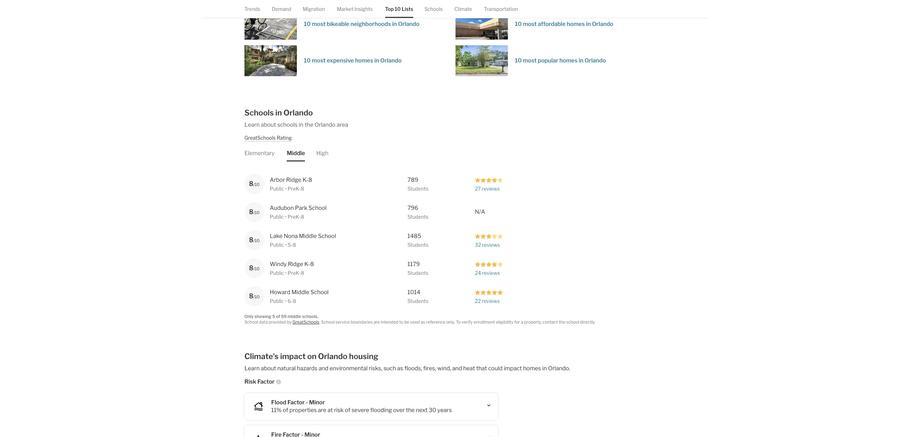 Task type: locate. For each thing, give the bounding box(es) containing it.
as right such
[[397, 366, 403, 372]]

8 /10 left audubon
[[249, 209, 260, 216]]

/10 left lake
[[253, 238, 260, 244]]

1 vertical spatial about
[[261, 366, 276, 372]]

students for 1014
[[408, 299, 428, 305]]

only showing 5 of         59 middle schools.
[[244, 314, 318, 320]]

the left school
[[559, 320, 565, 325]]

reviews right 27
[[482, 186, 500, 192]]

/10 left arbor
[[253, 182, 260, 187]]

1 vertical spatial as
[[397, 366, 403, 372]]

most for affordable
[[523, 21, 537, 27]]

0 horizontal spatial the
[[305, 122, 313, 128]]

the right over at the left bottom of the page
[[406, 408, 415, 414]]

0 horizontal spatial factor
[[257, 379, 275, 386]]

8 inside lake nona middle school public • 5-8
[[293, 242, 296, 248]]

8 /10
[[249, 180, 260, 188], [249, 209, 260, 216], [249, 237, 260, 244], [249, 265, 260, 272], [249, 293, 260, 300]]

windy ridge k-8 button
[[270, 261, 367, 269]]

of right risk at bottom
[[345, 408, 350, 414]]

prek- inside the "arbor ridge k-8 public • prek-8"
[[288, 186, 301, 192]]

homes right the affordable
[[567, 21, 585, 27]]

rating 4.0 out of 5 element up 27 reviews
[[475, 177, 503, 183]]

orlando for 10 most affordable homes in orlando
[[592, 21, 613, 27]]

1 vertical spatial are
[[318, 408, 326, 414]]

2 and from the left
[[452, 366, 462, 372]]

rating 4.0 out of 5 element up 24 reviews
[[475, 262, 503, 268]]

0 horizontal spatial greatschools
[[244, 135, 276, 141]]

0 vertical spatial ridge
[[286, 177, 301, 184]]

8 down arbor ridge k-8 button in the left top of the page
[[301, 186, 304, 192]]

1 vertical spatial k-
[[304, 261, 310, 268]]

8 /10 left arbor
[[249, 180, 260, 188]]

4 students from the top
[[408, 270, 428, 276]]

students
[[408, 186, 428, 192], [408, 214, 428, 220], [408, 242, 428, 248], [408, 270, 428, 276], [408, 299, 428, 305]]

1 vertical spatial prek-
[[288, 214, 301, 220]]

howard middle school public • 6-8
[[270, 289, 329, 305]]

0 horizontal spatial and
[[319, 366, 328, 372]]

elementary element
[[244, 141, 275, 162]]

10 for 10 most expensive homes in orlando
[[304, 57, 311, 64]]

public inside the "arbor ridge k-8 public • prek-8"
[[270, 186, 284, 192]]

are left the at
[[318, 408, 326, 414]]

1485
[[408, 233, 421, 240]]

5-
[[288, 242, 293, 248]]

1 horizontal spatial greatschools
[[293, 320, 319, 325]]

could
[[488, 366, 503, 372]]

1 vertical spatial impact
[[504, 366, 522, 372]]

0 vertical spatial prek-
[[288, 186, 301, 192]]

greatschools link
[[293, 320, 319, 325]]

affordable
[[538, 21, 566, 27]]

/10 left windy
[[253, 267, 260, 272]]

reviews down rating 3.0 out of 5 "element"
[[482, 242, 500, 248]]

schools
[[277, 122, 298, 128]]

0 horizontal spatial impact
[[280, 352, 306, 362]]

on
[[307, 352, 316, 362]]

learn about natural hazards and environmental risks, such as floods, fires, wind, and heat that      could impact homes in orlando.
[[244, 366, 570, 372]]

1485 students
[[408, 233, 428, 248]]

rating 4.0 out of 5 element
[[475, 177, 503, 183], [475, 262, 503, 268]]

orlando
[[398, 21, 419, 27], [592, 21, 613, 27], [380, 57, 402, 64], [585, 57, 606, 64], [284, 108, 313, 117], [315, 122, 335, 128], [318, 352, 347, 362]]

1 vertical spatial factor
[[287, 400, 305, 407]]

1 prek- from the top
[[288, 186, 301, 192]]

climate's impact on orlando housing
[[244, 352, 378, 362]]

0 vertical spatial k-
[[303, 177, 308, 184]]

5 • from the top
[[285, 299, 287, 305]]

expensive
[[327, 57, 354, 64]]

5
[[272, 314, 275, 320]]

most left the affordable
[[523, 21, 537, 27]]

1 vertical spatial rating 4.0 out of 5 element
[[475, 262, 503, 268]]

1 public from the top
[[270, 186, 284, 192]]

1 horizontal spatial impact
[[504, 366, 522, 372]]

years
[[437, 408, 452, 414]]

and left 'heat'
[[452, 366, 462, 372]]

learn up risk
[[244, 366, 260, 372]]

learn up greatschools rating
[[244, 122, 260, 128]]

1 horizontal spatial are
[[374, 320, 380, 325]]

arbor
[[270, 177, 285, 184]]

middle right nona
[[299, 233, 317, 240]]

/10 left audubon
[[253, 210, 260, 216]]

1 vertical spatial the
[[559, 320, 565, 325]]

most left popular
[[523, 57, 537, 64]]

schools.
[[302, 314, 318, 320]]

8 up "only"
[[249, 293, 253, 300]]

showing
[[255, 314, 271, 320]]

fires,
[[423, 366, 436, 372]]

8 /10 for audubon park school
[[249, 209, 260, 216]]

1 /10 from the top
[[253, 182, 260, 187]]

10 most bikeable neighborhoods in orlando
[[304, 21, 419, 27]]

• left 5-
[[285, 242, 287, 248]]

middle inside lake nona middle school public • 5-8
[[299, 233, 317, 240]]

8 left audubon
[[249, 209, 253, 216]]

1 horizontal spatial of
[[283, 408, 288, 414]]

• inside the audubon park school public • prek-8
[[285, 214, 287, 220]]

about for schools
[[261, 122, 276, 128]]

most down migration link
[[312, 21, 326, 27]]

1 horizontal spatial the
[[406, 408, 415, 414]]

2 public from the top
[[270, 214, 284, 220]]

• inside the "arbor ridge k-8 public • prek-8"
[[285, 186, 287, 192]]

market insights link
[[337, 0, 373, 18]]

greatschools up elementary element
[[244, 135, 276, 141]]

1 horizontal spatial and
[[452, 366, 462, 372]]

1 vertical spatial schools
[[244, 108, 274, 117]]

10 right top
[[395, 6, 401, 12]]

k- down lake nona middle school public • 5-8
[[304, 261, 310, 268]]

most bikeable neighborhoods image
[[244, 9, 297, 40]]

schools for schools in orlando
[[244, 108, 274, 117]]

8 down lake nona middle school public • 5-8
[[310, 261, 314, 268]]

0 horizontal spatial schools
[[244, 108, 274, 117]]

1 • from the top
[[285, 186, 287, 192]]

impact up natural
[[280, 352, 306, 362]]

ridge inside the "arbor ridge k-8 public • prek-8"
[[286, 177, 301, 184]]

8 up audubon park school button
[[308, 177, 312, 184]]

2 students from the top
[[408, 214, 428, 220]]

public inside the windy ridge k-8 public • prek-8
[[270, 270, 284, 276]]

2 /10 from the top
[[253, 210, 260, 216]]

prek- down park
[[288, 214, 301, 220]]

796
[[408, 205, 418, 212]]

public for lake
[[270, 242, 284, 248]]

8 inside the audubon park school public • prek-8
[[301, 214, 304, 220]]

ridge inside the windy ridge k-8 public • prek-8
[[288, 261, 303, 268]]

• up audubon
[[285, 186, 287, 192]]

10 down transportation link
[[515, 21, 522, 27]]

windy
[[270, 261, 287, 268]]

0 horizontal spatial are
[[318, 408, 326, 414]]

most expensive homes image
[[244, 45, 297, 76]]

2 about from the top
[[261, 366, 276, 372]]

school right .
[[321, 320, 335, 325]]

24
[[475, 270, 481, 276]]

10
[[395, 6, 401, 12], [304, 21, 311, 27], [515, 21, 522, 27], [304, 57, 311, 64], [515, 57, 522, 64]]

trends
[[244, 6, 260, 12]]

most left expensive
[[312, 57, 326, 64]]

schools right lists
[[424, 6, 443, 12]]

• down windy
[[285, 270, 287, 276]]

middle
[[287, 150, 305, 157], [299, 233, 317, 240], [292, 289, 309, 296]]

impact
[[280, 352, 306, 362], [504, 366, 522, 372]]

as right the used
[[421, 320, 425, 325]]

1 learn from the top
[[244, 122, 260, 128]]

windy ridge k-8 public • prek-8
[[270, 261, 314, 276]]

reviews for 1014
[[482, 299, 500, 305]]

risk
[[244, 379, 256, 386]]

2 rating 4.0 out of 5 element from the top
[[475, 262, 503, 268]]

public down audubon
[[270, 214, 284, 220]]

32 reviews
[[475, 242, 500, 248]]

public down arbor
[[270, 186, 284, 192]]

5 /10 from the top
[[253, 295, 260, 300]]

of right the 5
[[276, 314, 280, 320]]

about up greatschools rating
[[261, 122, 276, 128]]

4 • from the top
[[285, 270, 287, 276]]

used
[[410, 320, 420, 325]]

3 public from the top
[[270, 242, 284, 248]]

middle element
[[287, 141, 305, 162]]

climate link
[[454, 0, 472, 18]]

public down windy
[[270, 270, 284, 276]]

middle inside howard middle school public • 6-8
[[292, 289, 309, 296]]

wind,
[[437, 366, 451, 372]]

rating 4.0 out of 5 element for 789
[[475, 177, 503, 183]]

0 vertical spatial as
[[421, 320, 425, 325]]

2 • from the top
[[285, 214, 287, 220]]

5 8 /10 from the top
[[249, 293, 260, 300]]

ridge right arbor
[[286, 177, 301, 184]]

are left intended
[[374, 320, 380, 325]]

1 8 /10 from the top
[[249, 180, 260, 188]]

factor for flood
[[287, 400, 305, 407]]

• inside lake nona middle school public • 5-8
[[285, 242, 287, 248]]

5 students from the top
[[408, 299, 428, 305]]

2 8 /10 from the top
[[249, 209, 260, 216]]

park
[[295, 205, 307, 212]]

/10 for howard
[[253, 295, 260, 300]]

public down lake
[[270, 242, 284, 248]]

0 vertical spatial rating 4.0 out of 5 element
[[475, 177, 503, 183]]

homes right expensive
[[355, 57, 373, 64]]

ridge for arbor
[[286, 177, 301, 184]]

factor up properties
[[287, 400, 305, 407]]

27
[[475, 186, 481, 192]]

/10 for lake
[[253, 238, 260, 244]]

at
[[328, 408, 333, 414]]

0 vertical spatial are
[[374, 320, 380, 325]]

climate's
[[244, 352, 279, 362]]

students down "789"
[[408, 186, 428, 192]]

about for natural
[[261, 366, 276, 372]]

• down audubon
[[285, 214, 287, 220]]

10 most bikeable neighborhoods in orlando link
[[244, 9, 456, 40]]

students down '796'
[[408, 214, 428, 220]]

the right schools
[[305, 122, 313, 128]]

school right park
[[309, 205, 327, 212]]

factor for risk
[[257, 379, 275, 386]]

reviews for 1179
[[482, 270, 500, 276]]

k- right arbor
[[303, 177, 308, 184]]

2 vertical spatial middle
[[292, 289, 309, 296]]

of right 11%
[[283, 408, 288, 414]]

homes
[[567, 21, 585, 27], [355, 57, 373, 64], [559, 57, 578, 64], [523, 366, 541, 372]]

2 vertical spatial the
[[406, 408, 415, 414]]

1 horizontal spatial factor
[[287, 400, 305, 407]]

school down audubon park school button
[[318, 233, 336, 240]]

rating 3.0 out of 5 element
[[475, 233, 503, 239]]

greatschools down schools.
[[293, 320, 319, 325]]

reviews right 24
[[482, 270, 500, 276]]

3 /10 from the top
[[253, 238, 260, 244]]

eligibility
[[496, 320, 513, 325]]

data
[[259, 320, 268, 325]]

2 learn from the top
[[244, 366, 260, 372]]

homes for affordable
[[567, 21, 585, 27]]

students down "1179"
[[408, 270, 428, 276]]

factor right risk
[[257, 379, 275, 386]]

middle up 6-
[[292, 289, 309, 296]]

public for windy
[[270, 270, 284, 276]]

climate
[[454, 6, 472, 12]]

property,
[[524, 320, 542, 325]]

3 • from the top
[[285, 242, 287, 248]]

school data provided by greatschools . school service boundaries are intended to be used as reference only. to verify enrollment eligibility for a property, contact the school directly.
[[244, 320, 595, 325]]

1 rating 4.0 out of 5 element from the top
[[475, 177, 503, 183]]

10 most expensive homes in orlando
[[304, 57, 402, 64]]

the inside flood factor - minor 11% of properties are at risk of severe flooding over the next 30 years
[[406, 408, 415, 414]]

/10 up showing
[[253, 295, 260, 300]]

transportation link
[[484, 0, 518, 18]]

3 students from the top
[[408, 242, 428, 248]]

middle down 'rating'
[[287, 150, 305, 157]]

homes right popular
[[559, 57, 578, 64]]

impact right could
[[504, 366, 522, 372]]

3 prek- from the top
[[288, 270, 301, 276]]

prek- up park
[[288, 186, 301, 192]]

6-
[[288, 299, 293, 305]]

10 inside 'link'
[[395, 6, 401, 12]]

public inside lake nona middle school public • 5-8
[[270, 242, 284, 248]]

8 up middle
[[293, 299, 296, 305]]

prek- inside the windy ridge k-8 public • prek-8
[[288, 270, 301, 276]]

school inside the audubon park school public • prek-8
[[309, 205, 327, 212]]

most for popular
[[523, 57, 537, 64]]

8 /10 left windy
[[249, 265, 260, 272]]

1 vertical spatial middle
[[299, 233, 317, 240]]

2 prek- from the top
[[288, 214, 301, 220]]

10 left expensive
[[304, 57, 311, 64]]

0 horizontal spatial of
[[276, 314, 280, 320]]

4 8 /10 from the top
[[249, 265, 260, 272]]

8 down park
[[301, 214, 304, 220]]

10 down migration link
[[304, 21, 311, 27]]

0 vertical spatial factor
[[257, 379, 275, 386]]

about down climate's
[[261, 366, 276, 372]]

and right hazards on the left bottom
[[319, 366, 328, 372]]

over
[[393, 408, 405, 414]]

reviews for 1485
[[482, 242, 500, 248]]

• inside the windy ridge k-8 public • prek-8
[[285, 270, 287, 276]]

learn for learn about natural hazards and environmental risks, such as floods, fires, wind, and heat that      could impact homes in orlando.
[[244, 366, 260, 372]]

high element
[[316, 141, 328, 162]]

0 vertical spatial about
[[261, 122, 276, 128]]

risk
[[334, 408, 344, 414]]

and
[[319, 366, 328, 372], [452, 366, 462, 372]]

8 /10 up "only"
[[249, 293, 260, 300]]

for
[[514, 320, 520, 325]]

0 vertical spatial schools
[[424, 6, 443, 12]]

school inside howard middle school public • 6-8
[[311, 289, 329, 296]]

ridge right windy
[[288, 261, 303, 268]]

1 vertical spatial learn
[[244, 366, 260, 372]]

•
[[285, 186, 287, 192], [285, 214, 287, 220], [285, 242, 287, 248], [285, 270, 287, 276], [285, 299, 287, 305]]

public inside howard middle school public • 6-8
[[270, 299, 284, 305]]

3 8 /10 from the top
[[249, 237, 260, 244]]

students down 1014
[[408, 299, 428, 305]]

1 and from the left
[[319, 366, 328, 372]]

/10 for arbor
[[253, 182, 260, 187]]

by
[[287, 320, 292, 325]]

1 vertical spatial ridge
[[288, 261, 303, 268]]

as
[[421, 320, 425, 325], [397, 366, 403, 372]]

such
[[384, 366, 396, 372]]

1 about from the top
[[261, 122, 276, 128]]

k- inside the "arbor ridge k-8 public • prek-8"
[[303, 177, 308, 184]]

/10
[[253, 182, 260, 187], [253, 210, 260, 216], [253, 238, 260, 244], [253, 267, 260, 272], [253, 295, 260, 300]]

school up schools.
[[311, 289, 329, 296]]

4 /10 from the top
[[253, 267, 260, 272]]

schools up greatschools rating
[[244, 108, 274, 117]]

schools in orlando
[[244, 108, 313, 117]]

lake nona middle school button
[[270, 232, 367, 241]]

1 students from the top
[[408, 186, 428, 192]]

1 horizontal spatial as
[[421, 320, 425, 325]]

k- inside the windy ridge k-8 public • prek-8
[[304, 261, 310, 268]]

4 public from the top
[[270, 270, 284, 276]]

5 public from the top
[[270, 299, 284, 305]]

students down 1485
[[408, 242, 428, 248]]

0 vertical spatial greatschools
[[244, 135, 276, 141]]

public down the howard
[[270, 299, 284, 305]]

10 left popular
[[515, 57, 522, 64]]

8 left arbor
[[249, 180, 253, 188]]

factor inside flood factor - minor 11% of properties are at risk of severe flooding over the next 30 years
[[287, 400, 305, 407]]

reviews down the rating 5.0 out of 5 element
[[482, 299, 500, 305]]

8
[[308, 177, 312, 184], [249, 180, 253, 188], [301, 186, 304, 192], [249, 209, 253, 216], [301, 214, 304, 220], [249, 237, 253, 244], [293, 242, 296, 248], [310, 261, 314, 268], [249, 265, 253, 272], [301, 270, 304, 276], [249, 293, 253, 300], [293, 299, 296, 305]]

• left 6-
[[285, 299, 287, 305]]

prek- up the howard
[[288, 270, 301, 276]]

top 10 lists link
[[385, 0, 413, 18]]

8 down nona
[[293, 242, 296, 248]]

0 vertical spatial learn
[[244, 122, 260, 128]]

nona
[[284, 233, 298, 240]]

bikeable
[[327, 21, 349, 27]]

2 vertical spatial prek-
[[288, 270, 301, 276]]

8 /10 left lake
[[249, 237, 260, 244]]

1 horizontal spatial schools
[[424, 6, 443, 12]]

are
[[374, 320, 380, 325], [318, 408, 326, 414]]



Task type: describe. For each thing, give the bounding box(es) containing it.
0 vertical spatial impact
[[280, 352, 306, 362]]

10 most affordable homes in orlando link
[[456, 9, 667, 40]]

flood factor - minor 11% of properties are at risk of severe flooding over the next 30 years
[[271, 400, 452, 414]]

arbor ridge k-8 public • prek-8
[[270, 177, 312, 192]]

market
[[337, 6, 353, 12]]

intended
[[381, 320, 398, 325]]

1 vertical spatial greatschools
[[293, 320, 319, 325]]

prek- for arbor
[[288, 186, 301, 192]]

area
[[337, 122, 348, 128]]

most for bikeable
[[312, 21, 326, 27]]

greatschools rating
[[244, 135, 292, 141]]

8 /10 for arbor ridge k-8
[[249, 180, 260, 188]]

be
[[404, 320, 409, 325]]

properties
[[289, 408, 317, 414]]

k- for arbor ridge k-8
[[303, 177, 308, 184]]

to
[[399, 320, 403, 325]]

market insights
[[337, 6, 373, 12]]

homes left orlando.
[[523, 366, 541, 372]]

migration
[[303, 6, 325, 12]]

most affordable homes image
[[456, 9, 508, 40]]

arbor ridge k-8 button
[[270, 176, 367, 185]]

22 reviews
[[475, 299, 500, 305]]

public for arbor
[[270, 186, 284, 192]]

transportation
[[484, 6, 518, 12]]

0 vertical spatial the
[[305, 122, 313, 128]]

orlando for 10 most expensive homes in orlando
[[380, 57, 402, 64]]

/10 for windy
[[253, 267, 260, 272]]

minor
[[309, 400, 325, 407]]

housing
[[349, 352, 378, 362]]

27 reviews
[[475, 186, 500, 192]]

lists
[[402, 6, 413, 12]]

2 horizontal spatial the
[[559, 320, 565, 325]]

8 /10 for howard middle school
[[249, 293, 260, 300]]

1179
[[408, 261, 420, 268]]

students for 1485
[[408, 242, 428, 248]]

learn about schools in the orlando area
[[244, 122, 348, 128]]

howard middle school button
[[270, 289, 367, 297]]

k- for windy ridge k-8
[[304, 261, 310, 268]]

orlando for learn about schools in the orlando area
[[315, 122, 335, 128]]

24 reviews
[[475, 270, 500, 276]]

1014
[[408, 289, 420, 296]]

most for expensive
[[312, 57, 326, 64]]

• for lake
[[285, 242, 287, 248]]

popular
[[538, 57, 558, 64]]

10 for 10 most popular homes in orlando
[[515, 57, 522, 64]]

verify
[[462, 320, 473, 325]]

789 students
[[408, 177, 428, 192]]

service
[[336, 320, 350, 325]]

10 most expensive homes in orlando link
[[244, 45, 456, 76]]

789
[[408, 177, 418, 184]]

only
[[244, 314, 254, 320]]

10 for 10 most bikeable neighborhoods in orlando
[[304, 21, 311, 27]]

school
[[566, 320, 579, 325]]

contact
[[543, 320, 558, 325]]

10 most affordable homes in orlando
[[515, 21, 613, 27]]

8 /10 for lake nona middle school
[[249, 237, 260, 244]]

boundaries
[[351, 320, 373, 325]]

• for windy
[[285, 270, 287, 276]]

orlando for 10 most bikeable neighborhoods in orlando
[[398, 21, 419, 27]]

lake nona middle school public • 5-8
[[270, 233, 336, 248]]

demand
[[272, 6, 291, 12]]

rating 4.0 out of 5 element for 1179
[[475, 262, 503, 268]]

prek- inside the audubon park school public • prek-8
[[288, 214, 301, 220]]

severe
[[351, 408, 369, 414]]

insights
[[354, 6, 373, 12]]

school inside lake nona middle school public • 5-8
[[318, 233, 336, 240]]

students for 796
[[408, 214, 428, 220]]

0 horizontal spatial as
[[397, 366, 403, 372]]

8 inside howard middle school public • 6-8
[[293, 299, 296, 305]]

8 down windy ridge k-8 button
[[301, 270, 304, 276]]

schools for schools
[[424, 6, 443, 12]]

homes for popular
[[559, 57, 578, 64]]

next
[[416, 408, 428, 414]]

high
[[316, 150, 328, 157]]

8 left windy
[[249, 265, 253, 272]]

provided
[[269, 320, 286, 325]]

environmental
[[330, 366, 368, 372]]

demand link
[[272, 0, 291, 18]]

that
[[476, 366, 487, 372]]

to
[[456, 320, 461, 325]]

natural
[[277, 366, 296, 372]]

risks,
[[369, 366, 382, 372]]

n/a
[[475, 209, 485, 216]]

rating 5.0 out of 5 element
[[475, 290, 503, 296]]

2 horizontal spatial of
[[345, 408, 350, 414]]

homes for expensive
[[355, 57, 373, 64]]

10 most popular homes in orlando link
[[456, 45, 667, 76]]

reviews for 789
[[482, 186, 500, 192]]

• inside howard middle school public • 6-8
[[285, 299, 287, 305]]

8 /10 for windy ridge k-8
[[249, 265, 260, 272]]

learn for learn about schools in the orlando area
[[244, 122, 260, 128]]

floods,
[[404, 366, 422, 372]]

top
[[385, 6, 394, 12]]

/10 for audubon
[[253, 210, 260, 216]]

32
[[475, 242, 481, 248]]

audubon park school button
[[270, 204, 367, 213]]

most popular homes image
[[456, 45, 508, 76]]

10 for 10 most affordable homes in orlando
[[515, 21, 522, 27]]

howard
[[270, 289, 290, 296]]

59
[[281, 314, 287, 320]]

ridge for windy
[[288, 261, 303, 268]]

reference
[[426, 320, 445, 325]]

directly.
[[580, 320, 595, 325]]

enrollment
[[474, 320, 495, 325]]

8 left lake
[[249, 237, 253, 244]]

.
[[319, 320, 320, 325]]

10 most popular homes in orlando
[[515, 57, 606, 64]]

1179 students
[[408, 261, 428, 276]]

30
[[429, 408, 436, 414]]

students for 1179
[[408, 270, 428, 276]]

796 students
[[408, 205, 428, 220]]

audubon park school public • prek-8
[[270, 205, 327, 220]]

elementary
[[244, 150, 275, 157]]

top 10 lists
[[385, 6, 413, 12]]

are inside flood factor - minor 11% of properties are at risk of severe flooding over the next 30 years
[[318, 408, 326, 414]]

heat
[[463, 366, 475, 372]]

lake
[[270, 233, 283, 240]]

school down "only"
[[244, 320, 258, 325]]

trends link
[[244, 0, 260, 18]]

public inside the audubon park school public • prek-8
[[270, 214, 284, 220]]

• for arbor
[[285, 186, 287, 192]]

neighborhoods
[[351, 21, 391, 27]]

a
[[521, 320, 523, 325]]

1014 students
[[408, 289, 428, 305]]

flood
[[271, 400, 286, 407]]

0 vertical spatial middle
[[287, 150, 305, 157]]

orlando for 10 most popular homes in orlando
[[585, 57, 606, 64]]

students for 789
[[408, 186, 428, 192]]

prek- for windy
[[288, 270, 301, 276]]



Task type: vqa. For each thing, say whether or not it's contained in the screenshot.
GREATSCHOOLS
yes



